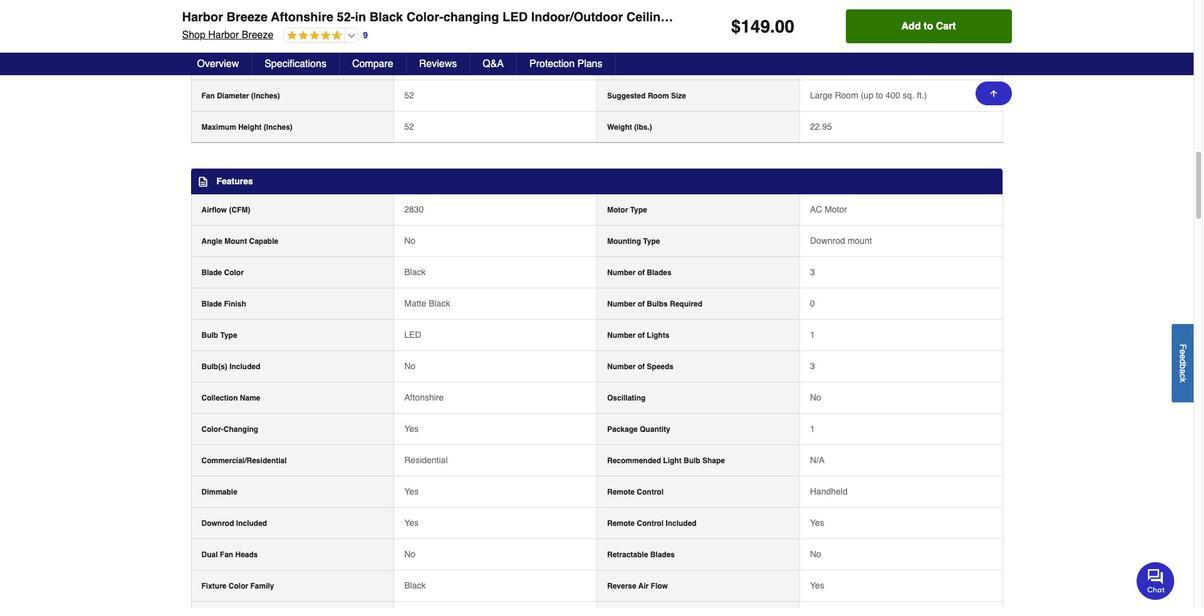 Task type: vqa. For each thing, say whether or not it's contained in the screenshot.
Steel inside the 36-in x 80-in Steel Half Lite Right- Hand Outswing Primed Prehung Single Front Door with Brickmould Insulating Core
no



Task type: describe. For each thing, give the bounding box(es) containing it.
number of lights
[[608, 331, 670, 340]]

remote control
[[608, 488, 664, 497]]

52 for 22.95
[[405, 122, 414, 132]]

matte black
[[405, 299, 450, 309]]

weight (lbs.)
[[608, 123, 653, 132]]

size
[[672, 92, 687, 100]]

height for minimum
[[643, 60, 666, 69]]

downrod mount
[[811, 236, 873, 246]]

capable
[[249, 237, 279, 246]]

22.95
[[811, 122, 833, 132]]

0 vertical spatial 52
[[811, 59, 820, 69]]

retractable blades
[[608, 551, 675, 559]]

f e e d b a c k button
[[1173, 324, 1195, 402]]

reverse air flow
[[608, 582, 668, 591]]

specifications
[[265, 58, 327, 70]]

f
[[1179, 344, 1189, 349]]

protection
[[530, 58, 575, 70]]

0 vertical spatial breeze
[[227, 10, 268, 24]]

of for black
[[638, 268, 645, 277]]

blade color
[[202, 268, 244, 277]]

cart
[[937, 21, 957, 32]]

400
[[886, 90, 901, 100]]

overview button
[[185, 53, 252, 75]]

mounting
[[608, 237, 641, 246]]

1 vertical spatial color-
[[202, 425, 224, 434]]

9
[[363, 30, 368, 40]]

0
[[811, 299, 816, 309]]

with
[[698, 10, 723, 24]]

reviews button
[[407, 53, 470, 75]]

1 vertical spatial blades
[[651, 551, 675, 559]]

heads
[[235, 551, 258, 559]]

(cfm)
[[229, 206, 251, 215]]

bulb(s)
[[202, 363, 228, 371]]

type for ac
[[631, 206, 648, 215]]

add to cart
[[902, 21, 957, 32]]

collection name
[[202, 394, 261, 403]]

in
[[355, 10, 366, 24]]

plans
[[578, 58, 603, 70]]

color-changing
[[202, 425, 258, 434]]

of for led
[[638, 331, 645, 340]]

a
[[1179, 369, 1189, 374]]

large room (up to 400 sq. ft.)
[[811, 90, 928, 100]]

finish
[[224, 300, 246, 309]]

family
[[251, 582, 274, 591]]

ceiling
[[627, 10, 669, 24]]

type for downrod
[[644, 237, 661, 246]]

d
[[1179, 359, 1189, 364]]

recommended light bulb shape
[[608, 457, 726, 465]]

no for 3
[[405, 361, 416, 371]]

control for yes
[[637, 519, 664, 528]]

shop
[[182, 29, 206, 41]]

name
[[240, 394, 261, 403]]

collection
[[202, 394, 238, 403]]

retractable
[[608, 551, 649, 559]]

0 vertical spatial color-
[[407, 10, 444, 24]]

bulbs
[[647, 300, 668, 309]]

number for black
[[608, 268, 636, 277]]

oscillating
[[608, 394, 646, 403]]

remote control included
[[608, 519, 697, 528]]

0 horizontal spatial bulb
[[202, 331, 218, 340]]

airflow (cfm)
[[202, 206, 251, 215]]

no for downrod mount
[[405, 236, 416, 246]]

.
[[771, 16, 776, 36]]

0 vertical spatial harbor
[[182, 10, 223, 24]]

large
[[811, 90, 833, 100]]

(inches) for 22.95
[[264, 123, 293, 132]]

1 vertical spatial to
[[877, 90, 884, 100]]

$
[[732, 16, 741, 36]]

handheld
[[811, 487, 848, 497]]

commercial/residential
[[202, 457, 287, 465]]

required
[[670, 300, 703, 309]]

height for maximum
[[238, 123, 262, 132]]

number of bulbs required
[[608, 300, 703, 309]]

1 vertical spatial fan
[[202, 92, 215, 100]]

2 e from the top
[[1179, 354, 1189, 359]]

room for suggested
[[648, 92, 670, 100]]

chat invite button image
[[1138, 562, 1176, 600]]

0 vertical spatial blades
[[647, 268, 672, 277]]

downrod for downrod mount
[[811, 236, 846, 246]]

included up retractable blades
[[666, 519, 697, 528]]

control for handheld
[[637, 488, 664, 497]]

dual fan heads
[[202, 551, 258, 559]]

blade for matte black
[[202, 300, 222, 309]]

angle
[[202, 237, 223, 246]]

compare button
[[340, 53, 407, 75]]

0 vertical spatial light
[[727, 10, 757, 24]]

compare
[[352, 58, 394, 70]]

0 vertical spatial remote
[[761, 10, 807, 24]]

maximum height (inches)
[[202, 123, 293, 132]]

yes for 1
[[405, 424, 419, 434]]

c
[[1179, 374, 1189, 378]]

dual
[[202, 551, 218, 559]]

ft.)
[[918, 90, 928, 100]]

dimensions
[[217, 31, 266, 41]]

bulb type
[[202, 331, 237, 340]]

2830
[[405, 205, 424, 215]]

(inches) for 52
[[263, 60, 292, 69]]

indoor/outdoor
[[532, 10, 623, 24]]

q&a button
[[470, 53, 517, 75]]

mount
[[225, 237, 247, 246]]

package quantity
[[608, 425, 671, 434]]

0 vertical spatial fan
[[672, 10, 695, 24]]

number of speeds
[[608, 363, 674, 371]]



Task type: locate. For each thing, give the bounding box(es) containing it.
to right (up
[[877, 90, 884, 100]]

downrod for downrod length (inches)
[[202, 60, 234, 69]]

included for no
[[230, 363, 261, 371]]

0 horizontal spatial aftonshire
[[271, 10, 334, 24]]

1 vertical spatial light
[[664, 457, 682, 465]]

light down quantity
[[664, 457, 682, 465]]

mounting type
[[608, 237, 661, 246]]

included for yes
[[236, 519, 267, 528]]

of left lights
[[638, 331, 645, 340]]

bulb up bulb(s)
[[202, 331, 218, 340]]

control up remote control included
[[637, 488, 664, 497]]

0 vertical spatial bulb
[[202, 331, 218, 340]]

1 for led
[[811, 330, 816, 340]]

included right bulb(s)
[[230, 363, 261, 371]]

4.6 stars image
[[284, 30, 343, 42]]

$ 149 . 00
[[732, 16, 795, 36]]

2 blade from the top
[[202, 300, 222, 309]]

downrod down dimmable
[[202, 519, 234, 528]]

harbor up 'dimensions' icon
[[182, 10, 223, 24]]

remote left "(3-"
[[761, 10, 807, 24]]

blades
[[647, 268, 672, 277], [651, 551, 675, 559]]

of left bulbs
[[638, 300, 645, 309]]

breeze up dimensions
[[227, 10, 268, 24]]

room left (up
[[836, 90, 859, 100]]

suggested room size
[[608, 92, 687, 100]]

remote down recommended
[[608, 488, 635, 497]]

2 horizontal spatial fan
[[672, 10, 695, 24]]

6
[[405, 59, 410, 69]]

1 horizontal spatial color-
[[407, 10, 444, 24]]

number down mounting
[[608, 268, 636, 277]]

52-
[[337, 10, 355, 24]]

fan left diameter
[[202, 92, 215, 100]]

1 horizontal spatial aftonshire
[[405, 393, 444, 403]]

color for 3
[[224, 268, 244, 277]]

to right add
[[924, 21, 934, 32]]

blade down angle
[[202, 268, 222, 277]]

included up 'heads'
[[236, 519, 267, 528]]

2 vertical spatial fan
[[220, 551, 233, 559]]

52 for large room (up to 400 sq. ft.)
[[405, 90, 414, 100]]

length
[[236, 60, 261, 69]]

of left speeds
[[638, 363, 645, 371]]

fan left "with"
[[672, 10, 695, 24]]

breeze up length
[[242, 29, 274, 41]]

changing
[[444, 10, 499, 24]]

reviews
[[419, 58, 457, 70]]

breeze
[[227, 10, 268, 24], [242, 29, 274, 41]]

airflow
[[202, 206, 227, 215]]

(inches) right diameter
[[251, 92, 280, 100]]

led down matte
[[405, 330, 422, 340]]

e up the 'b'
[[1179, 354, 1189, 359]]

number for matte black
[[608, 300, 636, 309]]

149
[[741, 16, 771, 36]]

weight
[[608, 123, 633, 132]]

ac motor
[[811, 205, 848, 215]]

fan
[[672, 10, 695, 24], [202, 92, 215, 100], [220, 551, 233, 559]]

0 vertical spatial 1
[[811, 330, 816, 340]]

2 number from the top
[[608, 300, 636, 309]]

1 number from the top
[[608, 268, 636, 277]]

0 horizontal spatial fan
[[202, 92, 215, 100]]

1 up 'n/a' at the right bottom of the page
[[811, 424, 816, 434]]

flow
[[651, 582, 668, 591]]

0 vertical spatial to
[[924, 21, 934, 32]]

shop harbor breeze
[[182, 29, 274, 41]]

remote
[[761, 10, 807, 24], [608, 488, 635, 497], [608, 519, 635, 528]]

lights
[[647, 331, 670, 340]]

(inches) right length
[[263, 60, 292, 69]]

1 3 from the top
[[811, 267, 816, 277]]

1 vertical spatial breeze
[[242, 29, 274, 41]]

0 vertical spatial color
[[224, 268, 244, 277]]

harbor
[[182, 10, 223, 24], [208, 29, 239, 41]]

1 vertical spatial downrod
[[811, 236, 846, 246]]

4 of from the top
[[638, 363, 645, 371]]

1 vertical spatial remote
[[608, 488, 635, 497]]

fan right dual
[[220, 551, 233, 559]]

number up number of speeds
[[608, 331, 636, 340]]

blade finish
[[202, 300, 246, 309]]

type up bulb(s) included
[[220, 331, 237, 340]]

1 vertical spatial bulb
[[684, 457, 701, 465]]

room for large
[[836, 90, 859, 100]]

1 vertical spatial type
[[644, 237, 661, 246]]

protection plans button
[[517, 53, 616, 75]]

0 horizontal spatial motor
[[608, 206, 629, 215]]

0 vertical spatial 3
[[811, 267, 816, 277]]

1 e from the top
[[1179, 349, 1189, 354]]

motor right ac
[[825, 205, 848, 215]]

1 horizontal spatial fan
[[220, 551, 233, 559]]

1 1 from the top
[[811, 330, 816, 340]]

1 of from the top
[[638, 268, 645, 277]]

fixture
[[202, 582, 227, 591]]

downrod left length
[[202, 60, 234, 69]]

number up "number of lights"
[[608, 300, 636, 309]]

motor
[[825, 205, 848, 215], [608, 206, 629, 215]]

2 vertical spatial 52
[[405, 122, 414, 132]]

(3-
[[810, 10, 826, 24]]

1 vertical spatial harbor
[[208, 29, 239, 41]]

shape
[[703, 457, 726, 465]]

downrod included
[[202, 519, 267, 528]]

1 horizontal spatial height
[[643, 60, 666, 69]]

yes
[[405, 424, 419, 434], [405, 487, 419, 497], [405, 518, 419, 528], [811, 518, 825, 528], [811, 581, 825, 591]]

quantity
[[640, 425, 671, 434]]

blades up bulbs
[[647, 268, 672, 277]]

1 vertical spatial color
[[229, 582, 248, 591]]

blades up flow
[[651, 551, 675, 559]]

number up oscillating
[[608, 363, 636, 371]]

1 horizontal spatial to
[[924, 21, 934, 32]]

3 for black
[[811, 267, 816, 277]]

0 vertical spatial control
[[637, 488, 664, 497]]

recommended
[[608, 457, 662, 465]]

0 horizontal spatial room
[[648, 92, 670, 100]]

ac
[[811, 205, 823, 215]]

number
[[608, 268, 636, 277], [608, 300, 636, 309], [608, 331, 636, 340], [608, 363, 636, 371]]

3
[[811, 267, 816, 277], [811, 361, 816, 371]]

specifications button
[[252, 53, 340, 75]]

(up
[[861, 90, 874, 100]]

remote for yes
[[608, 519, 635, 528]]

room left size
[[648, 92, 670, 100]]

speeds
[[647, 363, 674, 371]]

number for led
[[608, 331, 636, 340]]

0 horizontal spatial light
[[664, 457, 682, 465]]

color up finish
[[224, 268, 244, 277]]

1 down 0
[[811, 330, 816, 340]]

blade left finish
[[202, 300, 222, 309]]

fan diameter (inches)
[[202, 92, 280, 100]]

air
[[639, 582, 649, 591]]

blade for black
[[202, 268, 222, 277]]

0 horizontal spatial height
[[238, 123, 262, 132]]

q&a
[[483, 58, 504, 70]]

protection plans
[[530, 58, 603, 70]]

minimum
[[608, 60, 641, 69]]

motor up mounting
[[608, 206, 629, 215]]

control up retractable blades
[[637, 519, 664, 528]]

color left family in the bottom of the page
[[229, 582, 248, 591]]

height
[[643, 60, 666, 69], [238, 123, 262, 132]]

of for no
[[638, 363, 645, 371]]

light right "with"
[[727, 10, 757, 24]]

1 horizontal spatial room
[[836, 90, 859, 100]]

led
[[503, 10, 528, 24], [405, 330, 422, 340]]

1 vertical spatial 52
[[405, 90, 414, 100]]

yes for handheld
[[405, 487, 419, 497]]

1 vertical spatial led
[[405, 330, 422, 340]]

3 of from the top
[[638, 331, 645, 340]]

downrod length (inches)
[[202, 60, 292, 69]]

0 horizontal spatial color-
[[202, 425, 224, 434]]

color- down collection
[[202, 425, 224, 434]]

motor type
[[608, 206, 648, 215]]

1 horizontal spatial led
[[503, 10, 528, 24]]

2 vertical spatial downrod
[[202, 519, 234, 528]]

type up mounting type
[[631, 206, 648, 215]]

0 vertical spatial aftonshire
[[271, 10, 334, 24]]

minimum height (inches)
[[608, 60, 697, 69]]

2 3 from the top
[[811, 361, 816, 371]]

maximum
[[202, 123, 236, 132]]

led right the changing
[[503, 10, 528, 24]]

to inside button
[[924, 21, 934, 32]]

0 vertical spatial downrod
[[202, 60, 234, 69]]

1 horizontal spatial bulb
[[684, 457, 701, 465]]

height right maximum
[[238, 123, 262, 132]]

bulb left shape
[[684, 457, 701, 465]]

1 horizontal spatial light
[[727, 10, 757, 24]]

(inches) down fan diameter (inches)
[[264, 123, 293, 132]]

b
[[1179, 364, 1189, 369]]

(inches)
[[263, 60, 292, 69], [668, 60, 697, 69], [251, 92, 280, 100], [264, 123, 293, 132]]

2 of from the top
[[638, 300, 645, 309]]

matte
[[405, 299, 427, 309]]

3 number from the top
[[608, 331, 636, 340]]

notes image
[[198, 177, 208, 187]]

package
[[608, 425, 638, 434]]

dimensions image
[[198, 32, 208, 42]]

1 vertical spatial 1
[[811, 424, 816, 434]]

add to cart button
[[846, 9, 1012, 43]]

0 horizontal spatial to
[[877, 90, 884, 100]]

of down mounting type
[[638, 268, 645, 277]]

arrow up image
[[989, 88, 999, 98]]

control
[[637, 488, 664, 497], [637, 519, 664, 528]]

color- up the reviews
[[407, 10, 444, 24]]

color for yes
[[229, 582, 248, 591]]

1 vertical spatial control
[[637, 519, 664, 528]]

(inches) up size
[[668, 60, 697, 69]]

k
[[1179, 378, 1189, 382]]

3 for no
[[811, 361, 816, 371]]

of
[[638, 268, 645, 277], [638, 300, 645, 309], [638, 331, 645, 340], [638, 363, 645, 371]]

no
[[405, 236, 416, 246], [405, 361, 416, 371], [811, 393, 822, 403], [405, 549, 416, 559], [811, 549, 822, 559]]

overview
[[197, 58, 239, 70]]

1 vertical spatial aftonshire
[[405, 393, 444, 403]]

changing
[[224, 425, 258, 434]]

room
[[836, 90, 859, 100], [648, 92, 670, 100]]

harbor breeze aftonshire 52-in black color-changing led indoor/outdoor ceiling fan with light remote (3-blade)
[[182, 10, 864, 24]]

reverse
[[608, 582, 637, 591]]

1 for yes
[[811, 424, 816, 434]]

1 vertical spatial 3
[[811, 361, 816, 371]]

e up the 'd'
[[1179, 349, 1189, 354]]

harbor right 'dimensions' icon
[[208, 29, 239, 41]]

(lbs.)
[[635, 123, 653, 132]]

0 vertical spatial type
[[631, 206, 648, 215]]

of for matte black
[[638, 300, 645, 309]]

(inches) for large room (up to 400 sq. ft.)
[[251, 92, 280, 100]]

0 vertical spatial blade
[[202, 268, 222, 277]]

1 horizontal spatial motor
[[825, 205, 848, 215]]

number for no
[[608, 363, 636, 371]]

downrod for downrod included
[[202, 519, 234, 528]]

height right 'minimum'
[[643, 60, 666, 69]]

downrod down ac motor at the top right
[[811, 236, 846, 246]]

n/a
[[811, 455, 825, 465]]

1 control from the top
[[637, 488, 664, 497]]

2 1 from the top
[[811, 424, 816, 434]]

add
[[902, 21, 922, 32]]

included
[[230, 363, 261, 371], [236, 519, 267, 528], [666, 519, 697, 528]]

2 vertical spatial remote
[[608, 519, 635, 528]]

0 vertical spatial led
[[503, 10, 528, 24]]

sq.
[[903, 90, 915, 100]]

52
[[811, 59, 820, 69], [405, 90, 414, 100], [405, 122, 414, 132]]

angle mount capable
[[202, 237, 279, 246]]

black
[[370, 10, 403, 24], [405, 267, 426, 277], [429, 299, 450, 309], [405, 581, 426, 591]]

mount
[[848, 236, 873, 246]]

2 vertical spatial type
[[220, 331, 237, 340]]

4 number from the top
[[608, 363, 636, 371]]

2 control from the top
[[637, 519, 664, 528]]

0 vertical spatial height
[[643, 60, 666, 69]]

remote up retractable at right bottom
[[608, 519, 635, 528]]

1 vertical spatial blade
[[202, 300, 222, 309]]

0 horizontal spatial led
[[405, 330, 422, 340]]

yes for yes
[[405, 518, 419, 528]]

type right mounting
[[644, 237, 661, 246]]

1 blade from the top
[[202, 268, 222, 277]]

downrod
[[202, 60, 234, 69], [811, 236, 846, 246], [202, 519, 234, 528]]

dimmable
[[202, 488, 238, 497]]

no for no
[[405, 549, 416, 559]]

blade)
[[826, 10, 864, 24]]

1 vertical spatial height
[[238, 123, 262, 132]]

remote for handheld
[[608, 488, 635, 497]]

features
[[217, 176, 253, 186]]



